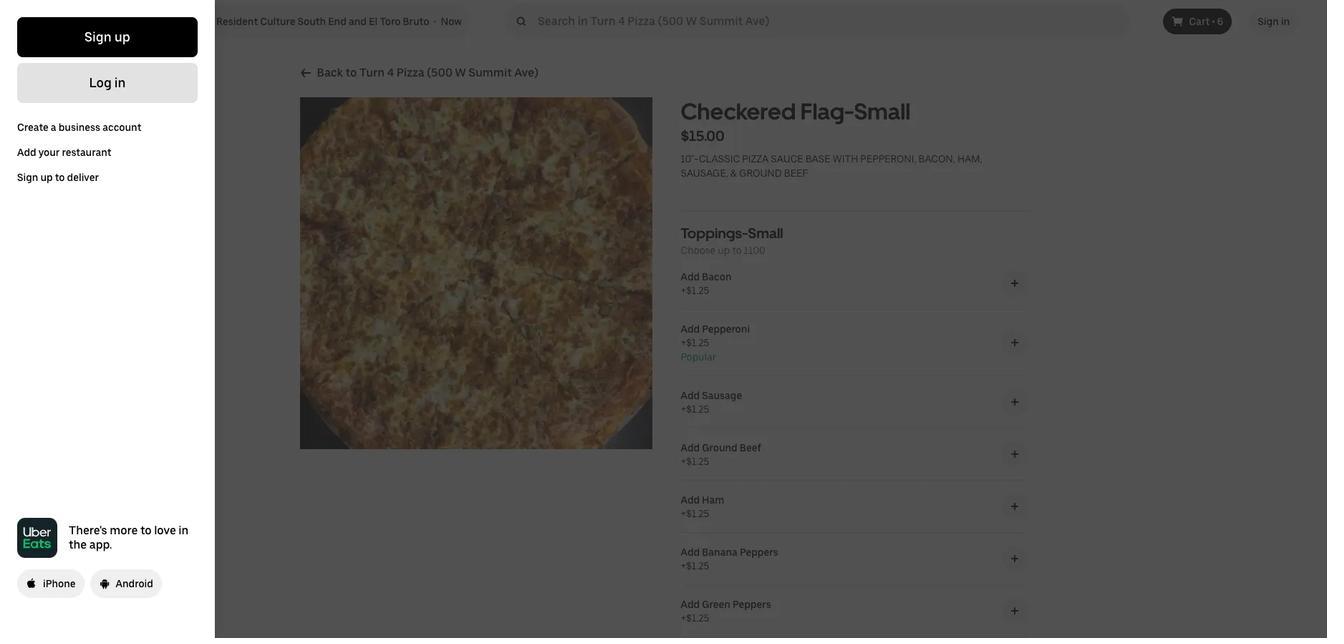 Task type: vqa. For each thing, say whether or not it's contained in the screenshot.
the leftmost Small
yes



Task type: describe. For each thing, give the bounding box(es) containing it.
there's
[[69, 524, 107, 538]]

up for sign up to deliver
[[40, 172, 53, 183]]

choose
[[681, 245, 716, 256]]

add ham + $1.25
[[681, 495, 724, 520]]

ham
[[702, 495, 724, 506]]

sign up
[[85, 29, 130, 44]]

sign for sign in
[[1258, 16, 1279, 27]]

add your restaurant
[[17, 147, 111, 158]]

+ inside the add ham + $1.25
[[681, 509, 686, 520]]

with
[[833, 153, 858, 165]]

add for add green peppers + $1.25
[[681, 599, 700, 611]]

iphone link
[[17, 570, 84, 599]]

up for sign up
[[114, 29, 130, 44]]

+ inside 'add banana peppers + $1.25'
[[681, 561, 686, 572]]

create a business account link
[[17, 122, 141, 133]]

log in
[[89, 75, 126, 90]]

add for add your restaurant
[[17, 147, 36, 158]]

+ inside add green peppers + $1.25
[[681, 613, 686, 625]]

pizza
[[742, 153, 769, 165]]

business
[[58, 122, 100, 133]]

resident
[[216, 16, 258, 27]]

bruto
[[403, 16, 429, 27]]

$1.25 inside add ground beef + $1.25
[[686, 456, 709, 468]]

create
[[17, 122, 49, 133]]

$1.25 inside add bacon + $1.25
[[686, 285, 709, 297]]

add ground beef + $1.25
[[681, 443, 761, 468]]

to left turn
[[346, 66, 357, 80]]

sign up link
[[17, 17, 198, 57]]

account
[[103, 122, 141, 133]]

turn
[[359, 66, 385, 80]]

add for add sausage + $1.25
[[681, 390, 700, 402]]

small inside toppings-small choose up to 1100
[[748, 225, 783, 242]]

back to turn 4 pizza (500 w summit ave)
[[317, 66, 539, 80]]

deliver
[[67, 172, 99, 183]]

add banana peppers + $1.25
[[681, 547, 778, 572]]

$1.25 inside the add ham + $1.25
[[686, 509, 709, 520]]

ground
[[702, 443, 738, 454]]

there's more to love in the app.
[[69, 524, 189, 552]]

+ inside add sausage + $1.25
[[681, 404, 686, 415]]

in for sign in
[[1281, 16, 1290, 27]]

(500
[[427, 66, 453, 80]]

$1.25 inside 'add banana peppers + $1.25'
[[686, 561, 709, 572]]

your
[[38, 147, 60, 158]]

iphone
[[43, 579, 76, 590]]

android
[[116, 579, 153, 590]]

+ inside the add pepperoni + $1.25 popular
[[681, 337, 686, 349]]

$15.00
[[681, 127, 725, 145]]

more
[[110, 524, 138, 538]]

add for add banana peppers + $1.25
[[681, 547, 700, 559]]

to inside there's more to love in the app.
[[140, 524, 152, 538]]

sausage
[[702, 390, 742, 402]]

green
[[702, 599, 730, 611]]

add your restaurant link
[[17, 147, 111, 158]]

south
[[298, 16, 326, 27]]

culture
[[260, 16, 295, 27]]

add sausage + $1.25
[[681, 390, 742, 415]]

resident culture south end and el toro bruto • now
[[216, 16, 462, 27]]

and
[[349, 16, 367, 27]]

ave)
[[514, 66, 539, 80]]

sauce
[[771, 153, 803, 165]]

add green peppers + $1.25
[[681, 599, 771, 625]]

toppings-
[[681, 225, 748, 242]]

toro
[[380, 16, 401, 27]]

add for add ground beef + $1.25
[[681, 443, 700, 454]]

uber eats home image
[[66, 13, 162, 30]]



Task type: locate. For each thing, give the bounding box(es) containing it.
•
[[434, 16, 436, 27], [1212, 16, 1215, 27]]

small
[[854, 98, 911, 125], [748, 225, 783, 242]]

&
[[730, 168, 737, 179]]

$1.25
[[686, 285, 709, 297], [686, 337, 709, 349], [686, 404, 709, 415], [686, 456, 709, 468], [686, 509, 709, 520], [686, 561, 709, 572], [686, 613, 709, 625]]

sign right 6
[[1258, 16, 1279, 27]]

log in link
[[17, 63, 198, 103]]

add inside add ground beef + $1.25
[[681, 443, 700, 454]]

summit
[[469, 66, 512, 80]]

add left "green"
[[681, 599, 700, 611]]

$1.25 down banana
[[686, 561, 709, 572]]

ground
[[739, 168, 782, 179]]

add
[[17, 147, 36, 158], [681, 271, 700, 283], [681, 324, 700, 335], [681, 390, 700, 402], [681, 443, 700, 454], [681, 495, 700, 506], [681, 547, 700, 559], [681, 599, 700, 611]]

cart • 6
[[1189, 16, 1223, 27]]

add pepperoni + $1.25 popular
[[681, 324, 750, 363]]

bacon
[[702, 271, 732, 283]]

$1.25 down "green"
[[686, 613, 709, 625]]

small up the pepperoni,
[[854, 98, 911, 125]]

sign in
[[1258, 16, 1290, 27]]

add left ground
[[681, 443, 700, 454]]

add inside the add ham + $1.25
[[681, 495, 700, 506]]

0 horizontal spatial in
[[114, 75, 126, 90]]

5 $1.25 from the top
[[686, 509, 709, 520]]

add inside add sausage + $1.25
[[681, 390, 700, 402]]

2 horizontal spatial up
[[718, 245, 730, 256]]

add for add pepperoni + $1.25 popular
[[681, 324, 700, 335]]

2 + from the top
[[681, 337, 686, 349]]

$1.25 inside the add pepperoni + $1.25 popular
[[686, 337, 709, 349]]

add for add bacon + $1.25
[[681, 271, 700, 283]]

add left bacon
[[681, 271, 700, 283]]

1 vertical spatial up
[[40, 172, 53, 183]]

peppers inside 'add banana peppers + $1.25'
[[740, 547, 778, 559]]

7 + from the top
[[681, 613, 686, 625]]

popular
[[681, 352, 716, 363]]

0 horizontal spatial •
[[434, 16, 436, 27]]

toppings-small choose up to 1100
[[681, 225, 783, 256]]

pizza
[[397, 66, 424, 80]]

classic
[[699, 153, 740, 165]]

7 $1.25 from the top
[[686, 613, 709, 625]]

sign
[[1258, 16, 1279, 27], [85, 29, 112, 44], [17, 172, 38, 183]]

base
[[806, 153, 830, 165]]

1 vertical spatial peppers
[[733, 599, 771, 611]]

5 + from the top
[[681, 509, 686, 520]]

1100
[[744, 245, 765, 256]]

to
[[346, 66, 357, 80], [55, 172, 65, 183], [732, 245, 742, 256], [140, 524, 152, 538]]

0 horizontal spatial sign
[[17, 172, 38, 183]]

1 horizontal spatial up
[[114, 29, 130, 44]]

1 horizontal spatial •
[[1212, 16, 1215, 27]]

add left ham
[[681, 495, 700, 506]]

0 vertical spatial sign
[[1258, 16, 1279, 27]]

add left the sausage
[[681, 390, 700, 402]]

1 vertical spatial sign
[[85, 29, 112, 44]]

checkered flag-small $15.00
[[681, 98, 911, 145]]

uber eats image
[[17, 519, 57, 559]]

up up the log in at the top left of page
[[114, 29, 130, 44]]

peppers right "green"
[[733, 599, 771, 611]]

peppers right banana
[[740, 547, 778, 559]]

$1.25 down the sausage
[[686, 404, 709, 415]]

6
[[1217, 16, 1223, 27]]

peppers for add green peppers
[[733, 599, 771, 611]]

peppers for add banana peppers
[[740, 547, 778, 559]]

2 vertical spatial in
[[179, 524, 189, 538]]

app.
[[89, 539, 112, 552]]

in right log
[[114, 75, 126, 90]]

1 $1.25 from the top
[[686, 285, 709, 297]]

back
[[317, 66, 343, 80]]

w
[[455, 66, 466, 80]]

up inside sign up link
[[114, 29, 130, 44]]

$1.25 down ham
[[686, 509, 709, 520]]

restaurant
[[62, 147, 111, 158]]

to left 1100
[[732, 245, 742, 256]]

4
[[387, 66, 394, 80]]

• left 6
[[1212, 16, 1215, 27]]

+ inside add bacon + $1.25
[[681, 285, 686, 297]]

+ inside add ground beef + $1.25
[[681, 456, 686, 468]]

2 vertical spatial sign
[[17, 172, 38, 183]]

to left 'deliver'
[[55, 172, 65, 183]]

4 + from the top
[[681, 456, 686, 468]]

$1.25 inside add green peppers + $1.25
[[686, 613, 709, 625]]

add left banana
[[681, 547, 700, 559]]

in
[[1281, 16, 1290, 27], [114, 75, 126, 90], [179, 524, 189, 538]]

$1.25 up popular
[[686, 337, 709, 349]]

in for log in
[[114, 75, 126, 90]]

2 vertical spatial up
[[718, 245, 730, 256]]

now
[[441, 16, 462, 27]]

1 horizontal spatial sign
[[85, 29, 112, 44]]

• left now
[[434, 16, 436, 27]]

log
[[89, 75, 112, 90]]

add left your
[[17, 147, 36, 158]]

flag-
[[801, 98, 854, 125]]

sign up log
[[85, 29, 112, 44]]

sign up to deliver
[[17, 172, 99, 183]]

sign down add your restaurant 'link'
[[17, 172, 38, 183]]

up inside toppings-small choose up to 1100
[[718, 245, 730, 256]]

add for add ham + $1.25
[[681, 495, 700, 506]]

0 vertical spatial in
[[1281, 16, 1290, 27]]

1 vertical spatial in
[[114, 75, 126, 90]]

end
[[328, 16, 347, 27]]

add inside add bacon + $1.25
[[681, 271, 700, 283]]

add up popular
[[681, 324, 700, 335]]

love
[[154, 524, 176, 538]]

3 $1.25 from the top
[[686, 404, 709, 415]]

1 horizontal spatial in
[[179, 524, 189, 538]]

up
[[114, 29, 130, 44], [40, 172, 53, 183], [718, 245, 730, 256]]

peppers
[[740, 547, 778, 559], [733, 599, 771, 611]]

1 • from the left
[[434, 16, 436, 27]]

deliver to image
[[199, 13, 211, 30]]

android link
[[90, 570, 162, 599]]

small up 1100
[[748, 225, 783, 242]]

bacon,
[[919, 153, 955, 165]]

pepperoni,
[[860, 153, 916, 165]]

0 horizontal spatial up
[[40, 172, 53, 183]]

$1.25 inside add sausage + $1.25
[[686, 404, 709, 415]]

2 • from the left
[[1212, 16, 1215, 27]]

the
[[69, 539, 87, 552]]

beef
[[740, 443, 761, 454]]

in inside there's more to love in the app.
[[179, 524, 189, 538]]

0 vertical spatial small
[[854, 98, 911, 125]]

$1.25 down ground
[[686, 456, 709, 468]]

0 horizontal spatial small
[[748, 225, 783, 242]]

sign in link
[[1249, 9, 1299, 34]]

back to turn 4 pizza (500 w summit ave) link
[[300, 66, 539, 80]]

$1.25 down bacon
[[686, 285, 709, 297]]

add inside add green peppers + $1.25
[[681, 599, 700, 611]]

sign for sign up
[[85, 29, 112, 44]]

sign for sign up to deliver
[[17, 172, 38, 183]]

0 vertical spatial up
[[114, 29, 130, 44]]

+
[[681, 285, 686, 297], [681, 337, 686, 349], [681, 404, 686, 415], [681, 456, 686, 468], [681, 509, 686, 520], [681, 561, 686, 572], [681, 613, 686, 625]]

checkered
[[681, 98, 796, 125]]

cart
[[1189, 16, 1210, 27]]

10"-
[[681, 153, 699, 165]]

add inside 'add banana peppers + $1.25'
[[681, 547, 700, 559]]

ham,
[[958, 153, 982, 165]]

6 + from the top
[[681, 561, 686, 572]]

2 $1.25 from the top
[[686, 337, 709, 349]]

add inside the add pepperoni + $1.25 popular
[[681, 324, 700, 335]]

small inside checkered flag-small $15.00
[[854, 98, 911, 125]]

up down your
[[40, 172, 53, 183]]

el
[[369, 16, 378, 27]]

to inside toppings-small choose up to 1100
[[732, 245, 742, 256]]

0 vertical spatial peppers
[[740, 547, 778, 559]]

in right 6
[[1281, 16, 1290, 27]]

6 $1.25 from the top
[[686, 561, 709, 572]]

sign up to deliver link
[[17, 172, 99, 183]]

peppers inside add green peppers + $1.25
[[733, 599, 771, 611]]

1 vertical spatial small
[[748, 225, 783, 242]]

10"-classic pizza sauce base with pepperoni, bacon, ham, sausage, & ground beef
[[681, 153, 982, 179]]

1 horizontal spatial small
[[854, 98, 911, 125]]

pepperoni
[[702, 324, 750, 335]]

up down toppings-
[[718, 245, 730, 256]]

3 + from the top
[[681, 404, 686, 415]]

banana
[[702, 547, 738, 559]]

add bacon + $1.25
[[681, 271, 732, 297]]

create a business account
[[17, 122, 141, 133]]

2 horizontal spatial sign
[[1258, 16, 1279, 27]]

2 horizontal spatial in
[[1281, 16, 1290, 27]]

in right love
[[179, 524, 189, 538]]

4 $1.25 from the top
[[686, 456, 709, 468]]

main navigation menu image
[[29, 14, 43, 29]]

to left love
[[140, 524, 152, 538]]

a
[[51, 122, 56, 133]]

sausage,
[[681, 168, 728, 179]]

beef
[[784, 168, 808, 179]]

1 + from the top
[[681, 285, 686, 297]]



